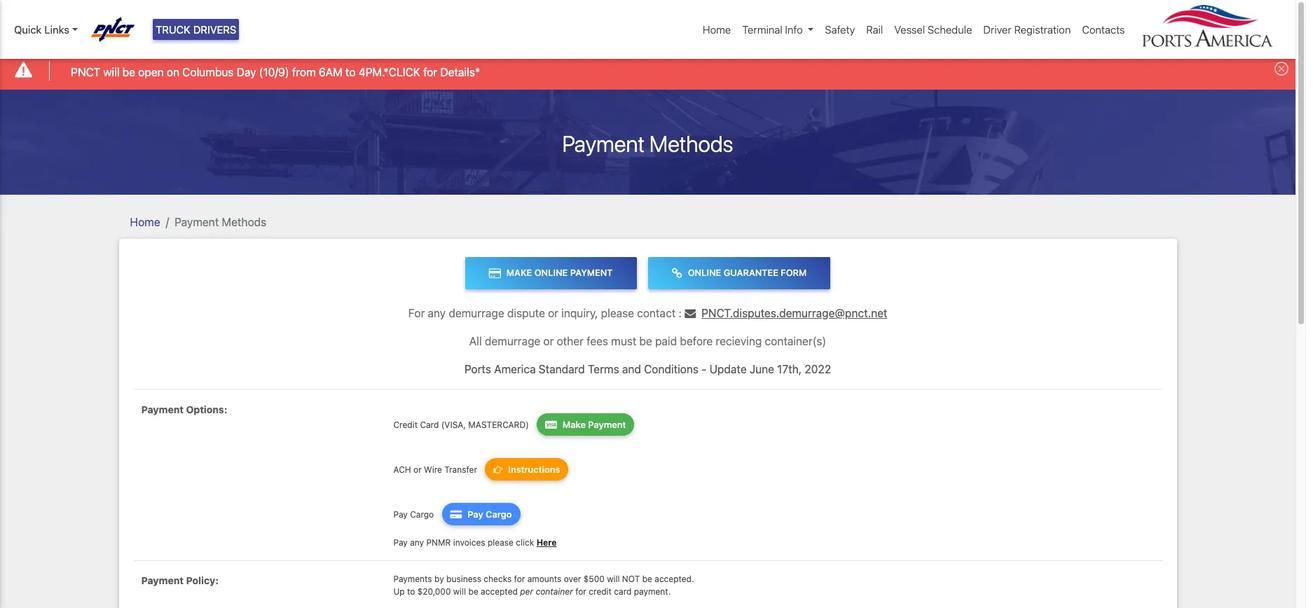Task type: locate. For each thing, give the bounding box(es) containing it.
to
[[345, 66, 356, 78], [407, 587, 415, 597]]

ports america standard terms and conditions - update june 17th, 2022 link
[[464, 363, 831, 376]]

1 horizontal spatial any
[[428, 307, 446, 320]]

contacts link
[[1077, 16, 1131, 43]]

credit
[[589, 587, 612, 597]]

for
[[408, 307, 425, 320]]

1 vertical spatial any
[[410, 537, 424, 548]]

0 vertical spatial any
[[428, 307, 446, 320]]

will inside alert
[[103, 66, 120, 78]]

will down business at the bottom left of page
[[453, 587, 466, 597]]

open
[[138, 66, 164, 78]]

for up 'per'
[[514, 574, 525, 585]]

0 horizontal spatial will
[[103, 66, 120, 78]]

cargo inside pay cargo link
[[486, 508, 512, 520]]

for inside alert
[[423, 66, 437, 78]]

driver registration
[[983, 23, 1071, 36]]

terminal info link
[[737, 16, 819, 43]]

(visa,
[[441, 419, 466, 430]]

day
[[237, 66, 256, 78]]

contacts
[[1082, 23, 1125, 36]]

0 vertical spatial please
[[601, 307, 634, 320]]

any
[[428, 307, 446, 320], [410, 537, 424, 548]]

0 vertical spatial to
[[345, 66, 356, 78]]

0 vertical spatial home
[[703, 23, 731, 36]]

vessel schedule link
[[889, 16, 978, 43]]

for down over
[[575, 587, 586, 597]]

options:
[[186, 403, 227, 415]]

pnct.disputes.demurrage@pnct.net
[[702, 307, 887, 320]]

all
[[469, 335, 482, 348]]

please left click
[[488, 537, 514, 548]]

home link
[[697, 16, 737, 43], [130, 216, 160, 228]]

0 horizontal spatial cargo
[[410, 509, 434, 520]]

0 vertical spatial make
[[507, 268, 532, 278]]

online
[[534, 268, 568, 278]]

demurrage up all
[[449, 307, 504, 320]]

0 horizontal spatial for
[[423, 66, 437, 78]]

to right the 'up'
[[407, 587, 415, 597]]

schedule
[[928, 23, 972, 36]]

home
[[703, 23, 731, 36], [130, 216, 160, 228]]

pnct will be open on columbus day (10/9) from 6am to 4pm.*click for details* link
[[71, 63, 480, 80]]

credit card (visa, mastercard)
[[393, 419, 531, 430]]

demurrage
[[449, 307, 504, 320], [485, 335, 541, 348]]

2 vertical spatial will
[[453, 587, 466, 597]]

other
[[557, 335, 584, 348]]

terms
[[588, 363, 619, 376]]

make
[[507, 268, 532, 278], [563, 419, 586, 430]]

checks
[[484, 574, 512, 585]]

0 horizontal spatial methods
[[222, 216, 266, 228]]

vessel
[[894, 23, 925, 36]]

1 horizontal spatial for
[[514, 574, 525, 585]]

1 horizontal spatial pay cargo
[[468, 508, 512, 520]]

1 horizontal spatial home
[[703, 23, 731, 36]]

pay cargo up pay any pnmr invoices please click here
[[468, 508, 512, 520]]

make online payment link
[[465, 257, 637, 289]]

payment
[[562, 130, 645, 157], [175, 216, 219, 228], [570, 268, 613, 278], [141, 403, 184, 415], [588, 419, 626, 430], [141, 575, 184, 587]]

ach or wire transfer
[[393, 464, 480, 475]]

any for demurrage
[[428, 307, 446, 320]]

on
[[167, 66, 179, 78]]

1 horizontal spatial home link
[[697, 16, 737, 43]]

here link
[[537, 537, 557, 548]]

0 horizontal spatial please
[[488, 537, 514, 548]]

registration
[[1014, 23, 1071, 36]]

credit card alt image
[[450, 510, 468, 519]]

or left other
[[543, 335, 554, 348]]

columbus
[[182, 66, 234, 78]]

make left online
[[507, 268, 532, 278]]

pay cargo up pnmr
[[393, 509, 436, 520]]

1 vertical spatial methods
[[222, 216, 266, 228]]

make online payment
[[507, 268, 613, 278]]

any left pnmr
[[410, 537, 424, 548]]

credit
[[393, 419, 418, 430]]

will right pnct
[[103, 66, 120, 78]]

recieving
[[716, 335, 762, 348]]

payment methods
[[562, 130, 733, 157], [175, 216, 266, 228]]

1 vertical spatial for
[[514, 574, 525, 585]]

accepted
[[481, 587, 518, 597]]

0 vertical spatial payment methods
[[562, 130, 733, 157]]

be left open on the left top of page
[[122, 66, 135, 78]]

0 vertical spatial methods
[[649, 130, 733, 157]]

cargo up pnmr
[[410, 509, 434, 520]]

for left details*
[[423, 66, 437, 78]]

0 horizontal spatial any
[[410, 537, 424, 548]]

please
[[601, 307, 634, 320], [488, 537, 514, 548]]

pay down ach
[[393, 509, 408, 520]]

0 vertical spatial for
[[423, 66, 437, 78]]

:
[[679, 307, 682, 320]]

update
[[710, 363, 747, 376]]

0 vertical spatial home link
[[697, 16, 737, 43]]

6am
[[319, 66, 343, 78]]

1 horizontal spatial please
[[601, 307, 634, 320]]

to right 6am
[[345, 66, 356, 78]]

0 horizontal spatial make
[[507, 268, 532, 278]]

card
[[614, 587, 632, 597]]

will
[[103, 66, 120, 78], [607, 574, 620, 585], [453, 587, 466, 597]]

1 vertical spatial home link
[[130, 216, 160, 228]]

0 horizontal spatial to
[[345, 66, 356, 78]]

any right for
[[428, 307, 446, 320]]

1 vertical spatial will
[[607, 574, 620, 585]]

pay cargo
[[468, 508, 512, 520], [393, 509, 436, 520]]

1 vertical spatial make
[[563, 419, 586, 430]]

pay left pnmr
[[393, 537, 408, 548]]

1 horizontal spatial methods
[[649, 130, 733, 157]]

please up must in the left bottom of the page
[[601, 307, 634, 320]]

1 vertical spatial payment methods
[[175, 216, 266, 228]]

0 vertical spatial demurrage
[[449, 307, 504, 320]]

truck drivers
[[156, 23, 236, 36]]

envelope image
[[685, 308, 696, 319]]

hand o right image
[[494, 465, 508, 474]]

methods
[[649, 130, 733, 157], [222, 216, 266, 228]]

accepted.
[[655, 574, 694, 585]]

17th,
[[777, 363, 802, 376]]

or
[[548, 307, 558, 320], [543, 335, 554, 348], [413, 464, 422, 475]]

quick
[[14, 23, 42, 36]]

pnmr
[[426, 537, 451, 548]]

demurrage up america
[[485, 335, 541, 348]]

$20,000
[[417, 587, 451, 597]]

2 vertical spatial for
[[575, 587, 586, 597]]

container(s)
[[765, 335, 826, 348]]

1 horizontal spatial make
[[563, 419, 586, 430]]

all demurrage or other fees must be paid before recieving container(s)
[[469, 335, 826, 348]]

amounts
[[527, 574, 562, 585]]

or left inquiry,
[[548, 307, 558, 320]]

make down standard at the left bottom of page
[[563, 419, 586, 430]]

link image
[[672, 268, 688, 279]]

invoices
[[453, 537, 485, 548]]

1 vertical spatial to
[[407, 587, 415, 597]]

1 horizontal spatial payment methods
[[562, 130, 733, 157]]

for any demurrage dispute or inquiry, please contact :
[[408, 307, 685, 320]]

vessel schedule
[[894, 23, 972, 36]]

be left paid
[[639, 335, 652, 348]]

or right ach
[[413, 464, 422, 475]]

1 horizontal spatial to
[[407, 587, 415, 597]]

pnct
[[71, 66, 100, 78]]

fees
[[587, 335, 608, 348]]

here
[[537, 537, 557, 548]]

0 vertical spatial will
[[103, 66, 120, 78]]

links
[[44, 23, 69, 36]]

will up card
[[607, 574, 620, 585]]

1 horizontal spatial cargo
[[486, 508, 512, 520]]

1 vertical spatial home
[[130, 216, 160, 228]]

cargo up pay any pnmr invoices please click here
[[486, 508, 512, 520]]

0 horizontal spatial payment methods
[[175, 216, 266, 228]]

terminal info
[[742, 23, 803, 36]]

ports america standard terms and conditions - update june 17th, 2022
[[464, 363, 831, 376]]

payments
[[393, 574, 432, 585]]



Task type: vqa. For each thing, say whether or not it's contained in the screenshot.
will to the top
yes



Task type: describe. For each thing, give the bounding box(es) containing it.
business
[[446, 574, 481, 585]]

1 vertical spatial please
[[488, 537, 514, 548]]

cc visa image
[[545, 420, 563, 429]]

to inside alert
[[345, 66, 356, 78]]

terminal
[[742, 23, 783, 36]]

pnct will be open on columbus day (10/9) from 6am to 4pm.*click for details* alert
[[0, 52, 1296, 89]]

truck drivers link
[[153, 19, 239, 40]]

standard
[[539, 363, 585, 376]]

payment policy:
[[141, 575, 219, 587]]

paid
[[655, 335, 677, 348]]

driver registration link
[[978, 16, 1077, 43]]

2 horizontal spatial for
[[575, 587, 586, 597]]

0 vertical spatial or
[[548, 307, 558, 320]]

quick links link
[[14, 22, 78, 37]]

close image
[[1275, 62, 1289, 76]]

1 vertical spatial or
[[543, 335, 554, 348]]

0 horizontal spatial pay cargo
[[393, 509, 436, 520]]

4pm.*click
[[359, 66, 420, 78]]

details*
[[440, 66, 480, 78]]

payment.
[[634, 587, 671, 597]]

quick links
[[14, 23, 69, 36]]

before
[[680, 335, 713, 348]]

june
[[750, 363, 774, 376]]

ports
[[464, 363, 491, 376]]

driver
[[983, 23, 1012, 36]]

conditions
[[644, 363, 699, 376]]

transfer
[[444, 464, 477, 475]]

click
[[516, 537, 534, 548]]

drivers
[[193, 23, 236, 36]]

make payment
[[563, 419, 626, 430]]

be down business at the bottom left of page
[[468, 587, 478, 597]]

truck
[[156, 23, 190, 36]]

contact
[[637, 307, 676, 320]]

dispute
[[507, 307, 545, 320]]

policy:
[[186, 575, 219, 587]]

mastercard)
[[468, 419, 529, 430]]

2 vertical spatial or
[[413, 464, 422, 475]]

instructions
[[508, 464, 560, 475]]

pay any pnmr invoices please click here
[[393, 537, 557, 548]]

wire
[[424, 464, 442, 475]]

be inside alert
[[122, 66, 135, 78]]

$500
[[584, 574, 605, 585]]

up
[[393, 587, 405, 597]]

2 horizontal spatial will
[[607, 574, 620, 585]]

1 horizontal spatial will
[[453, 587, 466, 597]]

make for make online payment
[[507, 268, 532, 278]]

2022
[[805, 363, 831, 376]]

make for make payment
[[563, 419, 586, 430]]

any for pnmr
[[410, 537, 424, 548]]

america
[[494, 363, 536, 376]]

0 horizontal spatial home
[[130, 216, 160, 228]]

and
[[622, 363, 641, 376]]

by
[[434, 574, 444, 585]]

instructions link
[[485, 458, 569, 480]]

ach
[[393, 464, 411, 475]]

pay up pay any pnmr invoices please click here
[[468, 508, 483, 520]]

safety link
[[819, 16, 861, 43]]

not
[[622, 574, 640, 585]]

safety
[[825, 23, 855, 36]]

pnct will be open on columbus day (10/9) from 6am to 4pm.*click for details*
[[71, 66, 480, 78]]

over
[[564, 574, 581, 585]]

pnct.disputes.demurrage@pnct.net link
[[685, 307, 887, 320]]

per
[[520, 587, 533, 597]]

make payment link
[[537, 413, 634, 436]]

container
[[536, 587, 573, 597]]

(10/9)
[[259, 66, 289, 78]]

-
[[702, 363, 707, 376]]

payments by business checks for amounts over $500 will not be accepted. up to $20,000 will be accepted per container for credit card payment.
[[393, 574, 694, 597]]

rail link
[[861, 16, 889, 43]]

1 vertical spatial demurrage
[[485, 335, 541, 348]]

0 horizontal spatial home link
[[130, 216, 160, 228]]

must
[[611, 335, 637, 348]]

rail
[[866, 23, 883, 36]]

credit card image
[[489, 268, 507, 279]]

inquiry,
[[561, 307, 598, 320]]

to inside payments by business checks for amounts over $500 will not be accepted. up to $20,000 will be accepted per container for credit card payment.
[[407, 587, 415, 597]]

from
[[292, 66, 316, 78]]

pay cargo link
[[442, 503, 520, 525]]

payment options:
[[141, 403, 227, 415]]

be up payment. on the bottom of page
[[642, 574, 652, 585]]

info
[[785, 23, 803, 36]]



